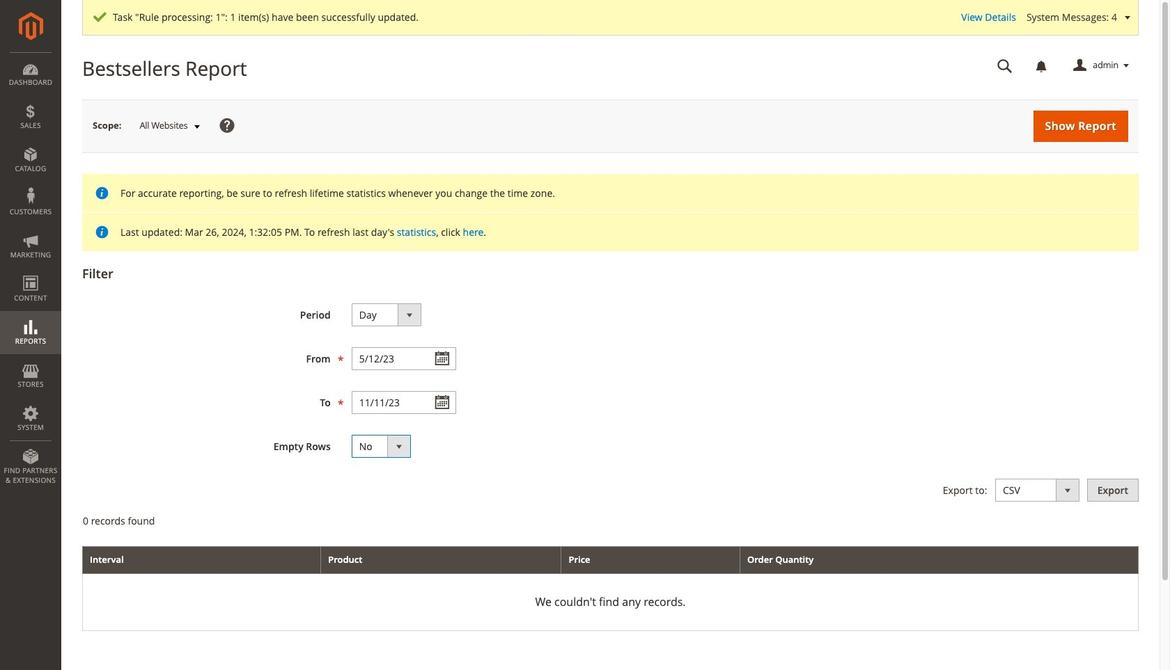 Task type: locate. For each thing, give the bounding box(es) containing it.
None text field
[[352, 348, 456, 371], [352, 391, 456, 414], [352, 348, 456, 371], [352, 391, 456, 414]]

magento admin panel image
[[18, 12, 43, 40]]

menu bar
[[0, 52, 61, 493]]

None text field
[[988, 54, 1023, 78]]



Task type: vqa. For each thing, say whether or not it's contained in the screenshot.
menu bar
yes



